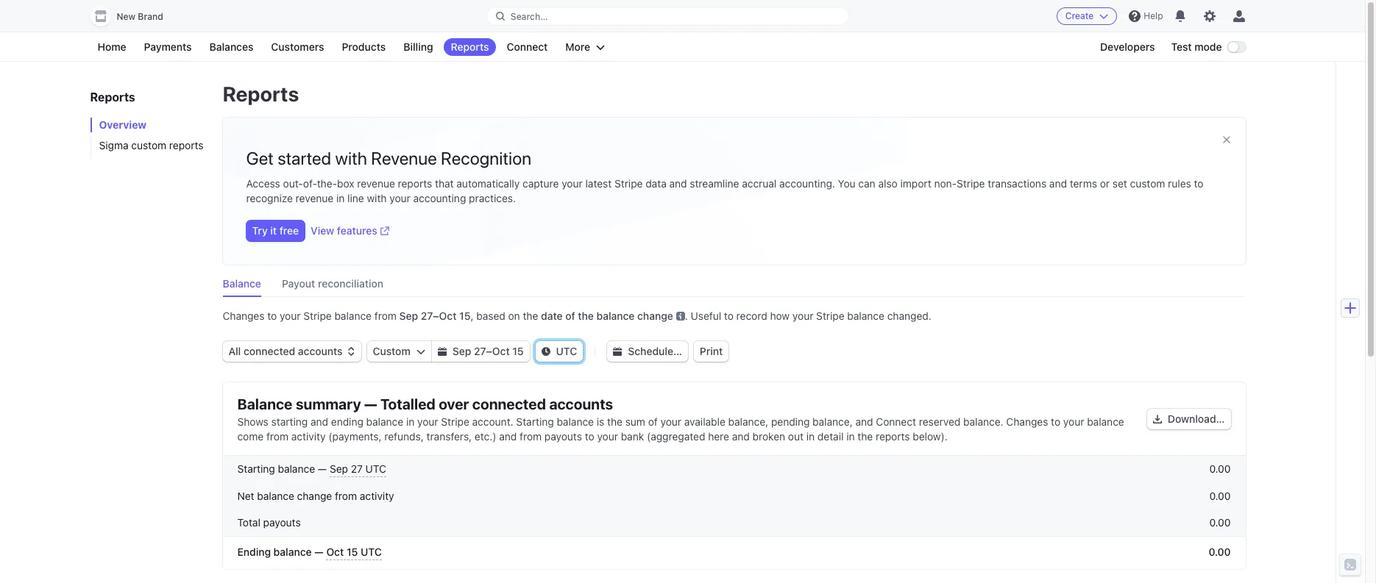 Task type: locate. For each thing, give the bounding box(es) containing it.
1 vertical spatial custom
[[1130, 177, 1165, 190]]

with right "line"
[[367, 192, 387, 205]]

view features
[[311, 224, 377, 237]]

data
[[646, 177, 667, 190]]

billing link
[[396, 38, 441, 56]]

. useful to record how your stripe balance changed.
[[685, 310, 932, 322]]

streamline
[[690, 177, 739, 190]]

1 horizontal spatial oct
[[439, 310, 457, 322]]

svg image down date
[[541, 347, 550, 356]]

sigma custom reports
[[99, 139, 204, 152]]

connect inside balance summary — totalled over connected accounts shows starting and ending balance in your stripe account. starting balance is the sum of your available balance, pending balance, and connect reserved balance. changes to your balance come from activity (payments, refunds, transfers, etc.) and from payouts to your bank (aggregated here and broken out in detail in the reports below).
[[876, 416, 916, 428]]

1 vertical spatial changes
[[1006, 416, 1048, 428]]

0 horizontal spatial connect
[[507, 40, 548, 53]]

features
[[337, 224, 377, 237]]

payout reconciliation link
[[282, 274, 392, 297]]

stripe down the payout reconciliation on the left of the page
[[303, 310, 332, 322]]

oct for ending balance — oct 15 utc
[[326, 546, 344, 559]]

sep
[[399, 310, 418, 322], [453, 345, 471, 358], [330, 463, 348, 475]]

of right date
[[565, 310, 575, 322]]

stripe
[[615, 177, 643, 190], [957, 177, 985, 190], [303, 310, 332, 322], [816, 310, 845, 322], [441, 416, 469, 428]]

in right "out"
[[806, 431, 815, 443]]

it
[[270, 224, 277, 237]]

connected
[[472, 396, 546, 413]]

tab list containing balance
[[223, 274, 1246, 297]]

in left "line"
[[336, 192, 345, 205]]

svg image for schedule…
[[613, 347, 622, 356]]

1 vertical spatial —
[[318, 463, 327, 475]]

refunds,
[[384, 431, 424, 443]]

stripe inside balance summary — totalled over connected accounts shows starting and ending balance in your stripe account. starting balance is the sum of your available balance, pending balance, and connect reserved balance. changes to your balance come from activity (payments, refunds, transfers, etc.) and from payouts to your bank (aggregated here and broken out in detail in the reports below).
[[441, 416, 469, 428]]

2 row from the top
[[223, 484, 1246, 510]]

2 horizontal spatial oct
[[492, 345, 510, 358]]

reports link
[[443, 38, 496, 56]]

svg image for utc
[[541, 347, 550, 356]]

products link
[[334, 38, 393, 56]]

revenue up "line"
[[357, 177, 395, 190]]

the
[[523, 310, 538, 322], [578, 310, 594, 322], [607, 416, 623, 428], [858, 431, 873, 443]]

1 horizontal spatial 27
[[421, 310, 433, 322]]

2 vertical spatial reports
[[876, 431, 910, 443]]

— for sep
[[318, 463, 327, 475]]

svg image left download…
[[1153, 415, 1162, 424]]

svg image
[[416, 347, 425, 356], [1153, 415, 1162, 424]]

oct left ,
[[439, 310, 457, 322]]

print
[[700, 345, 723, 358]]

0 vertical spatial balance
[[223, 277, 261, 290]]

2 horizontal spatial reports
[[876, 431, 910, 443]]

row
[[223, 456, 1246, 484], [223, 484, 1246, 510], [223, 510, 1246, 537], [223, 537, 1246, 570]]

payouts right total
[[263, 517, 301, 529]]

1 horizontal spatial starting
[[516, 416, 554, 428]]

27 left ,
[[421, 310, 433, 322]]

activity down starting
[[291, 431, 326, 443]]

stripe up transfers,
[[441, 416, 469, 428]]

try it free button
[[246, 221, 305, 241]]

reports down the balances link
[[223, 82, 299, 106]]

2 vertical spatial 15
[[347, 546, 358, 559]]

non-
[[934, 177, 957, 190]]

utc for ending balance — oct 15 utc
[[361, 546, 382, 559]]

0 horizontal spatial 15
[[347, 546, 358, 559]]

2 horizontal spatial 27
[[474, 345, 486, 358]]

— down net balance change from activity
[[314, 546, 323, 559]]

oct for sep 27 – oct 15
[[492, 345, 510, 358]]

2 svg image from the left
[[541, 347, 550, 356]]

0 vertical spatial payouts
[[545, 431, 582, 443]]

oct down based
[[492, 345, 510, 358]]

4 row from the top
[[223, 537, 1246, 570]]

1 vertical spatial with
[[367, 192, 387, 205]]

0 horizontal spatial sep
[[330, 463, 348, 475]]

test
[[1171, 40, 1192, 53]]

based
[[476, 310, 505, 322]]

detail
[[818, 431, 844, 443]]

try it free
[[252, 224, 299, 237]]

bank
[[621, 431, 644, 443]]

changes down balance link
[[223, 310, 265, 322]]

can
[[858, 177, 876, 190]]

custom
[[373, 345, 411, 358]]

— inside balance summary — totalled over connected accounts shows starting and ending balance in your stripe account. starting balance is the sum of your available balance, pending balance, and connect reserved balance. changes to your balance come from activity (payments, refunds, transfers, etc.) and from payouts to your bank (aggregated here and broken out in detail in the reports below).
[[364, 396, 377, 413]]

svg image inside download… button
[[1153, 415, 1162, 424]]

custom
[[131, 139, 166, 152], [1130, 177, 1165, 190]]

2 horizontal spatial sep
[[453, 345, 471, 358]]

create button
[[1057, 7, 1117, 25]]

–
[[433, 310, 439, 322], [486, 345, 492, 358]]

1 vertical spatial svg image
[[1153, 415, 1162, 424]]

and
[[669, 177, 687, 190], [1049, 177, 1067, 190], [311, 416, 328, 428], [856, 416, 873, 428], [499, 431, 517, 443], [732, 431, 750, 443]]

starting up net
[[237, 463, 275, 475]]

balance, up detail
[[813, 416, 853, 428]]

payouts inside balance summary — totalled over connected accounts shows starting and ending balance in your stripe account. starting balance is the sum of your available balance, pending balance, and connect reserved balance. changes to your balance come from activity (payments, refunds, transfers, etc.) and from payouts to your bank (aggregated here and broken out in detail in the reports below).
[[545, 431, 582, 443]]

utc
[[556, 345, 577, 358], [366, 463, 386, 475], [361, 546, 382, 559]]

to right the useful
[[724, 310, 734, 322]]

0 vertical spatial sep
[[399, 310, 418, 322]]

0 horizontal spatial revenue
[[296, 192, 334, 205]]

of inside balance summary — totalled over connected accounts shows starting and ending balance in your stripe account. starting balance is the sum of your available balance, pending balance, and connect reserved balance. changes to your balance come from activity (payments, refunds, transfers, etc.) and from payouts to your bank (aggregated here and broken out in detail in the reports below).
[[648, 416, 658, 428]]

0 horizontal spatial of
[[565, 310, 575, 322]]

svg image inside schedule… "button"
[[613, 347, 622, 356]]

1 vertical spatial activity
[[360, 490, 394, 503]]

15 left based
[[459, 310, 471, 322]]

0 horizontal spatial 27
[[351, 463, 363, 475]]

1 horizontal spatial reports
[[398, 177, 432, 190]]

0 vertical spatial activity
[[291, 431, 326, 443]]

with up box
[[335, 148, 367, 169]]

sum
[[625, 416, 645, 428]]

also
[[878, 177, 898, 190]]

0 horizontal spatial svg image
[[416, 347, 425, 356]]

15 inside "row"
[[347, 546, 358, 559]]

from down connected
[[520, 431, 542, 443]]

download…
[[1168, 413, 1225, 425]]

balance inside balance summary — totalled over connected accounts shows starting and ending balance in your stripe account. starting balance is the sum of your available balance, pending balance, and connect reserved balance. changes to your balance come from activity (payments, refunds, transfers, etc.) and from payouts to your bank (aggregated here and broken out in detail in the reports below).
[[237, 396, 293, 413]]

svg image inside custom popup button
[[416, 347, 425, 356]]

1 horizontal spatial connect
[[876, 416, 916, 428]]

0 horizontal spatial balance,
[[728, 416, 768, 428]]

1 vertical spatial balance
[[237, 396, 293, 413]]

reserved
[[919, 416, 961, 428]]

0.00
[[1210, 463, 1231, 475], [1210, 490, 1231, 503], [1210, 517, 1231, 529], [1209, 546, 1231, 559]]

reports down "overview" link
[[169, 139, 204, 152]]

1 vertical spatial 15
[[512, 345, 524, 358]]

tab list
[[223, 274, 1246, 297]]

change
[[637, 310, 673, 322], [297, 490, 332, 503]]

revenue
[[357, 177, 395, 190], [296, 192, 334, 205]]

connect down search…
[[507, 40, 548, 53]]

sigma
[[99, 139, 128, 152]]

starting inside "row"
[[237, 463, 275, 475]]

oct inside "row"
[[326, 546, 344, 559]]

0 vertical spatial custom
[[131, 139, 166, 152]]

line
[[347, 192, 364, 205]]

payouts
[[545, 431, 582, 443], [263, 517, 301, 529]]

0 vertical spatial connect
[[507, 40, 548, 53]]

access out-of-the-box revenue reports that automatically capture your latest stripe data and streamline accrual accounting. you can also import non-stripe transactions and terms or set custom rules to recognize revenue in line with your accounting practices.
[[246, 177, 1204, 205]]

net
[[237, 490, 254, 503]]

1 row from the top
[[223, 456, 1246, 484]]

0 vertical spatial svg image
[[416, 347, 425, 356]]

starting down connected
[[516, 416, 554, 428]]

0 vertical spatial 15
[[459, 310, 471, 322]]

home link
[[90, 38, 134, 56]]

2 vertical spatial utc
[[361, 546, 382, 559]]

1 vertical spatial –
[[486, 345, 492, 358]]

get started with revenue recognition
[[246, 148, 532, 169]]

total
[[237, 517, 260, 529]]

new
[[117, 11, 135, 22]]

sep up net balance change from activity
[[330, 463, 348, 475]]

oct down net balance change from activity
[[326, 546, 344, 559]]

terms
[[1070, 177, 1097, 190]]

shows
[[237, 416, 269, 428]]

connect up below).
[[876, 416, 916, 428]]

— up net balance change from activity
[[318, 463, 327, 475]]

0 horizontal spatial changes
[[223, 310, 265, 322]]

balance, up broken
[[728, 416, 768, 428]]

products
[[342, 40, 386, 53]]

0 horizontal spatial reports
[[169, 139, 204, 152]]

transactions
[[988, 177, 1047, 190]]

the right detail
[[858, 431, 873, 443]]

0 horizontal spatial change
[[297, 490, 332, 503]]

available
[[684, 416, 726, 428]]

Search… search field
[[487, 7, 849, 25]]

download… button
[[1147, 409, 1231, 430]]

(payments,
[[329, 431, 382, 443]]

out-
[[283, 177, 303, 190]]

accounting.
[[779, 177, 835, 190]]

sep down ,
[[453, 345, 471, 358]]

reports loading completed element
[[223, 118, 1246, 584]]

of-
[[303, 177, 317, 190]]

to down balance link
[[267, 310, 277, 322]]

svg image right custom popup button on the left of page
[[438, 347, 447, 356]]

in right detail
[[847, 431, 855, 443]]

– down based
[[486, 345, 492, 358]]

svg image down date of the balance change at the bottom left
[[613, 347, 622, 356]]

2 horizontal spatial svg image
[[613, 347, 622, 356]]

2 vertical spatial sep
[[330, 463, 348, 475]]

1 horizontal spatial of
[[648, 416, 658, 428]]

from inside grid
[[335, 490, 357, 503]]

27 down based
[[474, 345, 486, 358]]

1 svg image from the left
[[438, 347, 447, 356]]

1 vertical spatial sep
[[453, 345, 471, 358]]

custom right set
[[1130, 177, 1165, 190]]

15 down net balance change from activity
[[347, 546, 358, 559]]

revenue down of-
[[296, 192, 334, 205]]

balance down try
[[223, 277, 261, 290]]

2 vertical spatial —
[[314, 546, 323, 559]]

activity inside balance summary — totalled over connected accounts shows starting and ending balance in your stripe account. starting balance is the sum of your available balance, pending balance, and connect reserved balance. changes to your balance come from activity (payments, refunds, transfers, etc.) and from payouts to your bank (aggregated here and broken out in detail in the reports below).
[[291, 431, 326, 443]]

to
[[1194, 177, 1204, 190], [267, 310, 277, 322], [724, 310, 734, 322], [1051, 416, 1061, 428], [585, 431, 594, 443]]

the right date
[[578, 310, 594, 322]]

access
[[246, 177, 280, 190]]

0 vertical spatial —
[[364, 396, 377, 413]]

0 horizontal spatial activity
[[291, 431, 326, 443]]

payments link
[[137, 38, 199, 56]]

1 horizontal spatial balance,
[[813, 416, 853, 428]]

in up refunds,
[[406, 416, 415, 428]]

balance
[[334, 310, 372, 322], [597, 310, 635, 322], [847, 310, 885, 322], [366, 416, 403, 428], [557, 416, 594, 428], [1087, 416, 1124, 428], [278, 463, 315, 475], [257, 490, 294, 503], [274, 546, 312, 559]]

—
[[364, 396, 377, 413], [318, 463, 327, 475], [314, 546, 323, 559]]

1 horizontal spatial activity
[[360, 490, 394, 503]]

reports up "overview"
[[90, 91, 135, 104]]

help button
[[1123, 4, 1169, 28]]

1 horizontal spatial svg image
[[1153, 415, 1162, 424]]

2 horizontal spatial 15
[[512, 345, 524, 358]]

from
[[374, 310, 397, 322], [266, 431, 289, 443], [520, 431, 542, 443], [335, 490, 357, 503]]

0 horizontal spatial starting
[[237, 463, 275, 475]]

from down starting
[[266, 431, 289, 443]]

0 horizontal spatial payouts
[[263, 517, 301, 529]]

1 horizontal spatial payouts
[[545, 431, 582, 443]]

1 vertical spatial utc
[[366, 463, 386, 475]]

1 horizontal spatial custom
[[1130, 177, 1165, 190]]

1 vertical spatial payouts
[[263, 517, 301, 529]]

grid
[[223, 456, 1246, 570]]

1 vertical spatial oct
[[492, 345, 510, 358]]

latest
[[585, 177, 612, 190]]

accounts
[[549, 396, 613, 413]]

3 row from the top
[[223, 510, 1246, 537]]

0 horizontal spatial custom
[[131, 139, 166, 152]]

1 vertical spatial starting
[[237, 463, 275, 475]]

to right rules
[[1194, 177, 1204, 190]]

reports down revenue
[[398, 177, 432, 190]]

1 vertical spatial change
[[297, 490, 332, 503]]

0 vertical spatial with
[[335, 148, 367, 169]]

custom down "overview" link
[[131, 139, 166, 152]]

— for oct
[[314, 546, 323, 559]]

reports right billing
[[451, 40, 489, 53]]

change left .
[[637, 310, 673, 322]]

grid containing starting balance —
[[223, 456, 1246, 570]]

balances link
[[202, 38, 261, 56]]

balance.
[[963, 416, 1004, 428]]

27 down (payments,
[[351, 463, 363, 475]]

1 vertical spatial of
[[648, 416, 658, 428]]

1 vertical spatial reports
[[398, 177, 432, 190]]

15 down on
[[512, 345, 524, 358]]

from down "starting balance — sep 27 utc"
[[335, 490, 357, 503]]

from up custom on the left of page
[[374, 310, 397, 322]]

1 horizontal spatial change
[[637, 310, 673, 322]]

0 vertical spatial starting
[[516, 416, 554, 428]]

svg image inside the utc "button"
[[541, 347, 550, 356]]

0 vertical spatial utc
[[556, 345, 577, 358]]

3 svg image from the left
[[613, 347, 622, 356]]

svg image right custom on the left of page
[[416, 347, 425, 356]]

with
[[335, 148, 367, 169], [367, 192, 387, 205]]

changes right balance.
[[1006, 416, 1048, 428]]

1 vertical spatial connect
[[876, 416, 916, 428]]

row containing ending balance —
[[223, 537, 1246, 570]]

change down "starting balance — sep 27 utc"
[[297, 490, 332, 503]]

0 vertical spatial revenue
[[357, 177, 395, 190]]

1 horizontal spatial changes
[[1006, 416, 1048, 428]]

0 horizontal spatial oct
[[326, 546, 344, 559]]

2 vertical spatial oct
[[326, 546, 344, 559]]

1 horizontal spatial revenue
[[357, 177, 395, 190]]

1 horizontal spatial svg image
[[541, 347, 550, 356]]

on
[[508, 310, 520, 322]]

starting
[[516, 416, 554, 428], [237, 463, 275, 475]]

of right sum at bottom
[[648, 416, 658, 428]]

payouts down accounts
[[545, 431, 582, 443]]

0 horizontal spatial svg image
[[438, 347, 447, 356]]

balance up shows
[[237, 396, 293, 413]]

reports left below).
[[876, 431, 910, 443]]

utc button
[[536, 341, 583, 362]]

svg image
[[438, 347, 447, 356], [541, 347, 550, 356], [613, 347, 622, 356]]

— up (payments,
[[364, 396, 377, 413]]

0 vertical spatial –
[[433, 310, 439, 322]]

activity down (payments,
[[360, 490, 394, 503]]

sep 27 – oct 15
[[453, 345, 524, 358]]

– left ,
[[433, 310, 439, 322]]

15 for ending balance — oct 15 utc
[[347, 546, 358, 559]]

balance
[[223, 277, 261, 290], [237, 396, 293, 413]]

sep up custom popup button on the left of page
[[399, 310, 418, 322]]



Task type: describe. For each thing, give the bounding box(es) containing it.
to inside access out-of-the-box revenue reports that automatically capture your latest stripe data and streamline accrual accounting. you can also import non-stripe transactions and terms or set custom rules to recognize revenue in line with your accounting practices.
[[1194, 177, 1204, 190]]

brand
[[138, 11, 163, 22]]

1 vertical spatial 27
[[474, 345, 486, 358]]

schedule… button
[[607, 341, 688, 362]]

schedule…
[[628, 345, 682, 358]]

reports inside balance summary — totalled over connected accounts shows starting and ending balance in your stripe account. starting balance is the sum of your available balance, pending balance, and connect reserved balance. changes to your balance come from activity (payments, refunds, transfers, etc.) and from payouts to your bank (aggregated here and broken out in detail in the reports below).
[[876, 431, 910, 443]]

balance link
[[223, 274, 270, 297]]

reconciliation
[[318, 277, 383, 290]]

record
[[736, 310, 767, 322]]

below).
[[913, 431, 948, 443]]

accounting
[[413, 192, 466, 205]]

1 horizontal spatial 15
[[459, 310, 471, 322]]

1 vertical spatial revenue
[[296, 192, 334, 205]]

print button
[[694, 341, 729, 362]]

ending
[[237, 546, 271, 559]]

rules
[[1168, 177, 1191, 190]]

transfers,
[[427, 431, 472, 443]]

customers
[[271, 40, 324, 53]]

sigma custom reports link
[[90, 138, 208, 153]]

changes inside balance summary — totalled over connected accounts shows starting and ending balance in your stripe account. starting balance is the sum of your available balance, pending balance, and connect reserved balance. changes to your balance come from activity (payments, refunds, transfers, etc.) and from payouts to your bank (aggregated here and broken out in detail in the reports below).
[[1006, 416, 1048, 428]]

0 vertical spatial of
[[565, 310, 575, 322]]

custom inside access out-of-the-box revenue reports that automatically capture your latest stripe data and streamline accrual accounting. you can also import non-stripe transactions and terms or set custom rules to recognize revenue in line with your accounting practices.
[[1130, 177, 1165, 190]]

payout
[[282, 277, 315, 290]]

svg image for download…
[[1153, 415, 1162, 424]]

row containing total payouts
[[223, 510, 1246, 537]]

2 balance, from the left
[[813, 416, 853, 428]]

the-
[[317, 177, 337, 190]]

date
[[541, 310, 563, 322]]

customers link
[[264, 38, 332, 56]]

totalled
[[380, 396, 436, 413]]

more
[[565, 40, 590, 53]]

developers link
[[1093, 38, 1162, 56]]

1 horizontal spatial reports
[[223, 82, 299, 106]]

view features link
[[311, 224, 389, 238]]

starting balance — sep 27 utc
[[237, 463, 386, 475]]

capture
[[523, 177, 559, 190]]

recognition
[[441, 148, 532, 169]]

get
[[246, 148, 274, 169]]

payout reconciliation
[[282, 277, 383, 290]]

accrual
[[742, 177, 777, 190]]

come
[[237, 431, 264, 443]]

pending
[[771, 416, 810, 428]]

in inside access out-of-the-box revenue reports that automatically capture your latest stripe data and streamline accrual accounting. you can also import non-stripe transactions and terms or set custom rules to recognize revenue in line with your accounting practices.
[[336, 192, 345, 205]]

svg image for custom
[[416, 347, 425, 356]]

0 horizontal spatial –
[[433, 310, 439, 322]]

to down accounts
[[585, 431, 594, 443]]

box
[[337, 177, 354, 190]]

practices.
[[469, 192, 516, 205]]

etc.)
[[475, 431, 496, 443]]

stripe left 'transactions'
[[957, 177, 985, 190]]

date of the balance change
[[541, 310, 673, 322]]

15 for sep 27 – oct 15
[[512, 345, 524, 358]]

row containing net balance change from activity
[[223, 484, 1246, 510]]

changes to your stripe balance from sep 27 – oct 15 , based on the
[[223, 310, 538, 322]]

payments
[[144, 40, 192, 53]]

custom inside sigma custom reports link
[[131, 139, 166, 152]]

useful
[[691, 310, 721, 322]]

view
[[311, 224, 334, 237]]

the right is
[[607, 416, 623, 428]]

with inside access out-of-the-box revenue reports that automatically capture your latest stripe data and streamline accrual accounting. you can also import non-stripe transactions and terms or set custom rules to recognize revenue in line with your accounting practices.
[[367, 192, 387, 205]]

you
[[838, 177, 856, 190]]

stripe left data
[[615, 177, 643, 190]]

starting inside balance summary — totalled over connected accounts shows starting and ending balance in your stripe account. starting balance is the sum of your available balance, pending balance, and connect reserved balance. changes to your balance come from activity (payments, refunds, transfers, etc.) and from payouts to your bank (aggregated here and broken out in detail in the reports below).
[[516, 416, 554, 428]]

change inside grid
[[297, 490, 332, 503]]

payouts inside "row"
[[263, 517, 301, 529]]

row containing starting balance —
[[223, 456, 1246, 484]]

revenue
[[371, 148, 437, 169]]

sep inside "row"
[[330, 463, 348, 475]]

balances
[[209, 40, 253, 53]]

automatically
[[457, 177, 520, 190]]

started
[[278, 148, 331, 169]]

connect link
[[499, 38, 555, 56]]

1 horizontal spatial –
[[486, 345, 492, 358]]

reports inside access out-of-the-box revenue reports that automatically capture your latest stripe data and streamline accrual accounting. you can also import non-stripe transactions and terms or set custom rules to recognize revenue in line with your accounting practices.
[[398, 177, 432, 190]]

1 balance, from the left
[[728, 416, 768, 428]]

0 horizontal spatial reports
[[90, 91, 135, 104]]

0 vertical spatial changes
[[223, 310, 265, 322]]

balance for balance
[[223, 277, 261, 290]]

more button
[[558, 38, 612, 56]]

2 vertical spatial 27
[[351, 463, 363, 475]]

.
[[685, 310, 688, 322]]

1 horizontal spatial sep
[[399, 310, 418, 322]]

balance for balance summary — totalled over connected accounts shows starting and ending balance in your stripe account. starting balance is the sum of your available balance, pending balance, and connect reserved balance. changes to your balance come from activity (payments, refunds, transfers, etc.) and from payouts to your bank (aggregated here and broken out in detail in the reports below).
[[237, 396, 293, 413]]

search…
[[511, 11, 548, 22]]

is
[[597, 416, 604, 428]]

import
[[901, 177, 932, 190]]

2 horizontal spatial reports
[[451, 40, 489, 53]]

0 vertical spatial reports
[[169, 139, 204, 152]]

new brand
[[117, 11, 163, 22]]

custom button
[[367, 341, 431, 362]]

0 vertical spatial change
[[637, 310, 673, 322]]

try
[[252, 224, 268, 237]]

(aggregated
[[647, 431, 705, 443]]

— for totalled
[[364, 396, 377, 413]]

changed.
[[887, 310, 932, 322]]

,
[[471, 310, 474, 322]]

starting
[[271, 416, 308, 428]]

stripe right how at the bottom of the page
[[816, 310, 845, 322]]

account.
[[472, 416, 513, 428]]

balance summary — totalled over connected accounts shows starting and ending balance in your stripe account. starting balance is the sum of your available balance, pending balance, and connect reserved balance. changes to your balance come from activity (payments, refunds, transfers, etc.) and from payouts to your bank (aggregated here and broken out in detail in the reports below).
[[237, 396, 1124, 443]]

test mode
[[1171, 40, 1222, 53]]

utc inside "button"
[[556, 345, 577, 358]]

summary
[[296, 396, 361, 413]]

create
[[1066, 10, 1094, 21]]

utc for starting balance — sep 27 utc
[[366, 463, 386, 475]]

0 vertical spatial 27
[[421, 310, 433, 322]]

how
[[770, 310, 790, 322]]

new brand button
[[90, 6, 178, 26]]

overview
[[99, 118, 147, 131]]

0 vertical spatial oct
[[439, 310, 457, 322]]

or
[[1100, 177, 1110, 190]]

Search… text field
[[487, 7, 849, 25]]

home
[[98, 40, 126, 53]]

the right on
[[523, 310, 538, 322]]

free
[[279, 224, 299, 237]]

to right balance.
[[1051, 416, 1061, 428]]



Task type: vqa. For each thing, say whether or not it's contained in the screenshot.
of- at the left top of page
yes



